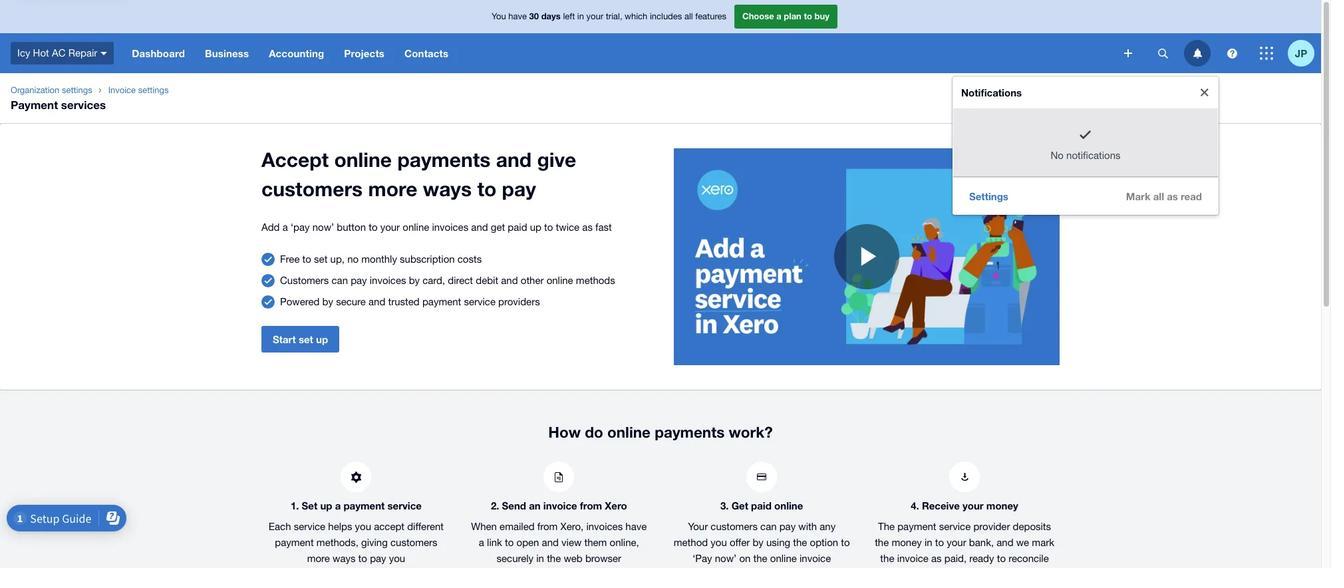 Task type: vqa. For each thing, say whether or not it's contained in the screenshot.
by in the Your customers can pay with any method you offer by using the option to 'Pay now' on the online invoice
yes



Task type: locate. For each thing, give the bounding box(es) containing it.
features
[[696, 11, 727, 21]]

set left "up,"
[[314, 254, 328, 265]]

to inside accept online payments and give customers more ways to pay
[[477, 177, 497, 201]]

service up accept
[[388, 500, 422, 512]]

2 vertical spatial customers
[[391, 537, 438, 548]]

more down methods,
[[307, 553, 330, 564]]

more inside accept online payments and give customers more ways to pay
[[368, 177, 418, 201]]

1 vertical spatial customers
[[711, 521, 758, 532]]

hot
[[33, 47, 49, 58]]

from
[[580, 500, 602, 512], [538, 521, 558, 532]]

by inside your customers can pay with any method you offer by using the option to 'pay now' on the online invoice
[[753, 537, 764, 548]]

send
[[502, 500, 526, 512]]

to down giving
[[358, 553, 367, 564]]

service inside the 'the payment service provider deposits the money in to your bank, and we mark the invoice as paid, ready to reconcile'
[[939, 521, 971, 532]]

and left view at the bottom of page
[[542, 537, 559, 548]]

1 horizontal spatial all
[[1154, 190, 1165, 202]]

0 horizontal spatial you
[[355, 521, 371, 532]]

more up add a 'pay now' button to your online invoices and get paid up to twice as fast
[[368, 177, 418, 201]]

1 vertical spatial now'
[[715, 553, 737, 564]]

in inside when emailed from xero, invoices have a link to open and view them online, securely in the web browser
[[537, 553, 544, 564]]

get
[[732, 500, 749, 512]]

by right offer
[[753, 537, 764, 548]]

mark all as read
[[1127, 190, 1203, 202]]

now'
[[313, 222, 334, 233], [715, 553, 737, 564]]

view
[[562, 537, 582, 548]]

1 vertical spatial more
[[307, 553, 330, 564]]

pay up "get" on the left of page
[[502, 177, 536, 201]]

up left twice
[[530, 222, 542, 233]]

invoice settings link
[[103, 84, 174, 97]]

as left read at the top of the page
[[1167, 190, 1178, 202]]

0 vertical spatial paid
[[508, 222, 527, 233]]

0 horizontal spatial have
[[509, 11, 527, 21]]

customers down different
[[391, 537, 438, 548]]

pay down giving
[[370, 553, 386, 564]]

1 vertical spatial money
[[892, 537, 922, 548]]

services
[[61, 98, 106, 112]]

0 vertical spatial in
[[578, 11, 584, 21]]

navigation containing dashboard
[[122, 33, 1115, 73]]

your inside the 'the payment service provider deposits the money in to your bank, and we mark the invoice as paid, ready to reconcile'
[[947, 537, 967, 548]]

service down set
[[294, 521, 326, 532]]

30
[[529, 11, 539, 21]]

0 vertical spatial you
[[355, 521, 371, 532]]

web
[[564, 553, 583, 564]]

1 vertical spatial all
[[1154, 190, 1165, 202]]

banner containing jp
[[0, 0, 1322, 215]]

powered by secure and trusted payment service providers
[[280, 296, 540, 307]]

1 horizontal spatial svg image
[[1227, 48, 1237, 58]]

1 horizontal spatial by
[[409, 275, 420, 286]]

all inside button
[[1154, 190, 1165, 202]]

projects button
[[334, 33, 395, 73]]

to right option
[[841, 537, 850, 548]]

any
[[820, 521, 836, 532]]

settings for organization settings
[[62, 85, 92, 95]]

customers
[[262, 177, 363, 201], [711, 521, 758, 532], [391, 537, 438, 548]]

can up using
[[761, 521, 777, 532]]

no notifications
[[1051, 150, 1121, 161]]

giving
[[361, 537, 388, 548]]

you down accept
[[389, 553, 405, 564]]

1 vertical spatial ways
[[333, 553, 356, 564]]

invoices
[[432, 222, 469, 233], [370, 275, 406, 286], [587, 521, 623, 532]]

0 horizontal spatial in
[[537, 553, 544, 564]]

your left trial,
[[587, 11, 604, 21]]

group containing notifications
[[953, 77, 1219, 215]]

securely
[[497, 553, 534, 564]]

invoice up xero,
[[544, 500, 577, 512]]

invoice left paid,
[[898, 553, 929, 564]]

your up free to set up, no monthly subscription costs
[[380, 222, 400, 233]]

buy
[[815, 11, 830, 21]]

1 vertical spatial in
[[925, 537, 933, 548]]

2 horizontal spatial invoices
[[587, 521, 623, 532]]

ways up add a 'pay now' button to your online invoices and get paid up to twice as fast
[[423, 177, 472, 201]]

now' right 'pay in the left top of the page
[[313, 222, 334, 233]]

as inside the 'the payment service provider deposits the money in to your bank, and we mark the invoice as paid, ready to reconcile'
[[932, 553, 942, 564]]

1 horizontal spatial have
[[626, 521, 647, 532]]

2 horizontal spatial you
[[711, 537, 727, 548]]

0 horizontal spatial customers
[[262, 177, 363, 201]]

settings button
[[959, 183, 1019, 209]]

now' inside your customers can pay with any method you offer by using the option to 'pay now' on the online invoice
[[715, 553, 737, 564]]

2 settings from the left
[[138, 85, 169, 95]]

customers inside your customers can pay with any method you offer by using the option to 'pay now' on the online invoice
[[711, 521, 758, 532]]

no
[[1051, 150, 1064, 161]]

on
[[740, 553, 751, 564]]

and left "get" on the left of page
[[471, 222, 488, 233]]

2. send an invoice from xero
[[491, 500, 627, 512]]

0 vertical spatial more
[[368, 177, 418, 201]]

0 vertical spatial as
[[1167, 190, 1178, 202]]

0 vertical spatial now'
[[313, 222, 334, 233]]

can inside your customers can pay with any method you offer by using the option to 'pay now' on the online invoice
[[761, 521, 777, 532]]

payment down 'each'
[[275, 537, 314, 548]]

service inside each service helps you accept different payment methods, giving customers more ways to pay you
[[294, 521, 326, 532]]

to inside each service helps you accept different payment methods, giving customers more ways to pay you
[[358, 553, 367, 564]]

have left 30
[[509, 11, 527, 21]]

2 horizontal spatial by
[[753, 537, 764, 548]]

money
[[987, 500, 1019, 512], [892, 537, 922, 548]]

1 horizontal spatial can
[[761, 521, 777, 532]]

payment services
[[11, 98, 106, 112]]

customers up offer
[[711, 521, 758, 532]]

in down the open
[[537, 553, 544, 564]]

ways
[[423, 177, 472, 201], [333, 553, 356, 564]]

to inside when emailed from xero, invoices have a link to open and view them online, securely in the web browser
[[505, 537, 514, 548]]

method
[[674, 537, 708, 548]]

2 vertical spatial you
[[389, 553, 405, 564]]

icy hot ac repair
[[17, 47, 97, 58]]

svg image
[[1194, 48, 1202, 58], [1227, 48, 1237, 58]]

service down debit
[[464, 296, 496, 307]]

money up provider
[[987, 500, 1019, 512]]

customers down accept
[[262, 177, 363, 201]]

1 horizontal spatial paid
[[751, 500, 772, 512]]

from inside when emailed from xero, invoices have a link to open and view them online, securely in the web browser
[[538, 521, 558, 532]]

money down the the
[[892, 537, 922, 548]]

invoices up "costs"
[[432, 222, 469, 233]]

0 horizontal spatial all
[[685, 11, 693, 21]]

from left xero
[[580, 500, 602, 512]]

1 svg image from the left
[[1194, 48, 1202, 58]]

pay up using
[[780, 521, 796, 532]]

each
[[269, 521, 291, 532]]

1 horizontal spatial set
[[314, 254, 328, 265]]

more inside each service helps you accept different payment methods, giving customers more ways to pay you
[[307, 553, 330, 564]]

set right 'start'
[[299, 333, 313, 345]]

by
[[409, 275, 420, 286], [322, 296, 333, 307], [753, 537, 764, 548]]

a inside when emailed from xero, invoices have a link to open and view them online, securely in the web browser
[[479, 537, 484, 548]]

to
[[804, 11, 813, 21], [477, 177, 497, 201], [369, 222, 378, 233], [544, 222, 553, 233], [303, 254, 311, 265], [505, 537, 514, 548], [841, 537, 850, 548], [935, 537, 944, 548], [358, 553, 367, 564], [997, 553, 1006, 564]]

1 horizontal spatial payments
[[655, 423, 725, 441]]

and inside accept online payments and give customers more ways to pay
[[496, 148, 532, 172]]

online
[[334, 148, 392, 172], [403, 222, 429, 233], [547, 275, 573, 286], [608, 423, 651, 441], [775, 500, 804, 512], [771, 553, 797, 564]]

in right left
[[578, 11, 584, 21]]

0 horizontal spatial as
[[583, 222, 593, 233]]

1 horizontal spatial more
[[368, 177, 418, 201]]

get
[[491, 222, 505, 233]]

1 settings from the left
[[62, 85, 92, 95]]

1 horizontal spatial ways
[[423, 177, 472, 201]]

1 horizontal spatial invoice
[[800, 553, 831, 564]]

xero,
[[561, 521, 584, 532]]

0 horizontal spatial money
[[892, 537, 922, 548]]

powered
[[280, 296, 320, 307]]

0 horizontal spatial invoice
[[544, 500, 577, 512]]

business button
[[195, 33, 259, 73]]

give
[[537, 148, 576, 172]]

invoice inside the 'the payment service provider deposits the money in to your bank, and we mark the invoice as paid, ready to reconcile'
[[898, 553, 929, 564]]

2 horizontal spatial as
[[1167, 190, 1178, 202]]

1 horizontal spatial in
[[578, 11, 584, 21]]

4.
[[911, 500, 920, 512]]

trial,
[[606, 11, 623, 21]]

pay inside each service helps you accept different payment methods, giving customers more ways to pay you
[[370, 553, 386, 564]]

from down 2. send an invoice from xero
[[538, 521, 558, 532]]

0 vertical spatial from
[[580, 500, 602, 512]]

0 horizontal spatial settings
[[62, 85, 92, 95]]

banner
[[0, 0, 1322, 215]]

2 vertical spatial up
[[320, 500, 332, 512]]

0 vertical spatial have
[[509, 11, 527, 21]]

as left the fast at the top of page
[[583, 222, 593, 233]]

have up online,
[[626, 521, 647, 532]]

0 vertical spatial customers
[[262, 177, 363, 201]]

ac
[[52, 47, 66, 58]]

by left card,
[[409, 275, 420, 286]]

invoice settings
[[108, 85, 169, 95]]

0 horizontal spatial ways
[[333, 553, 356, 564]]

in
[[578, 11, 584, 21], [925, 537, 933, 548], [537, 553, 544, 564]]

mark
[[1127, 190, 1151, 202]]

as left paid,
[[932, 553, 942, 564]]

accounting
[[269, 47, 324, 59]]

provider
[[974, 521, 1010, 532]]

jp button
[[1288, 33, 1322, 73]]

0 horizontal spatial set
[[299, 333, 313, 345]]

up inside button
[[316, 333, 328, 345]]

days
[[541, 11, 561, 21]]

1 vertical spatial have
[[626, 521, 647, 532]]

all inside you have 30 days left in your trial, which includes all features
[[685, 11, 693, 21]]

trusted
[[388, 296, 420, 307]]

0 horizontal spatial from
[[538, 521, 558, 532]]

2 horizontal spatial invoice
[[898, 553, 929, 564]]

2 vertical spatial invoices
[[587, 521, 623, 532]]

1 vertical spatial invoices
[[370, 275, 406, 286]]

2 horizontal spatial in
[[925, 537, 933, 548]]

and
[[496, 148, 532, 172], [471, 222, 488, 233], [501, 275, 518, 286], [369, 296, 386, 307], [542, 537, 559, 548], [997, 537, 1014, 548]]

1 horizontal spatial customers
[[391, 537, 438, 548]]

set
[[302, 500, 318, 512]]

2 vertical spatial in
[[537, 553, 544, 564]]

0 horizontal spatial by
[[322, 296, 333, 307]]

settings
[[970, 190, 1009, 202]]

1 horizontal spatial settings
[[138, 85, 169, 95]]

to up "get" on the left of page
[[477, 177, 497, 201]]

ways down methods,
[[333, 553, 356, 564]]

payment
[[423, 296, 461, 307], [344, 500, 385, 512], [898, 521, 937, 532], [275, 537, 314, 548]]

invoice down option
[[800, 553, 831, 564]]

online,
[[610, 537, 639, 548]]

set
[[314, 254, 328, 265], [299, 333, 313, 345]]

mark
[[1032, 537, 1055, 548]]

0 vertical spatial ways
[[423, 177, 472, 201]]

settings up services
[[62, 85, 92, 95]]

1 vertical spatial from
[[538, 521, 558, 532]]

have inside you have 30 days left in your trial, which includes all features
[[509, 11, 527, 21]]

in down receive
[[925, 537, 933, 548]]

paid right "get" on the left of page
[[508, 222, 527, 233]]

1 vertical spatial set
[[299, 333, 313, 345]]

accept
[[262, 148, 329, 172]]

projects
[[344, 47, 385, 59]]

to right ready
[[997, 553, 1006, 564]]

0 vertical spatial by
[[409, 275, 420, 286]]

1 horizontal spatial money
[[987, 500, 1019, 512]]

settings right invoice
[[138, 85, 169, 95]]

to right link
[[505, 537, 514, 548]]

ways inside each service helps you accept different payment methods, giving customers more ways to pay you
[[333, 553, 356, 564]]

1 vertical spatial you
[[711, 537, 727, 548]]

0 vertical spatial invoices
[[432, 222, 469, 233]]

methods,
[[317, 537, 359, 548]]

1 horizontal spatial invoices
[[432, 222, 469, 233]]

0 vertical spatial all
[[685, 11, 693, 21]]

settings for invoice settings
[[138, 85, 169, 95]]

and left we
[[997, 537, 1014, 548]]

to left buy at the right of page
[[804, 11, 813, 21]]

invoices down free to set up, no monthly subscription costs
[[370, 275, 406, 286]]

0 vertical spatial payments
[[398, 148, 491, 172]]

2 vertical spatial by
[[753, 537, 764, 548]]

0 horizontal spatial paid
[[508, 222, 527, 233]]

your up provider
[[963, 500, 984, 512]]

0 horizontal spatial svg image
[[1194, 48, 1202, 58]]

contacts
[[405, 47, 449, 59]]

paid right get
[[751, 500, 772, 512]]

1 horizontal spatial now'
[[715, 553, 737, 564]]

service down 4. receive your money
[[939, 521, 971, 532]]

pay inside your customers can pay with any method you offer by using the option to 'pay now' on the online invoice
[[780, 521, 796, 532]]

by left secure
[[322, 296, 333, 307]]

1. set up a payment service
[[291, 500, 422, 512]]

1 horizontal spatial as
[[932, 553, 942, 564]]

1 vertical spatial by
[[322, 296, 333, 307]]

the inside when emailed from xero, invoices have a link to open and view them online, securely in the web browser
[[547, 553, 561, 564]]

all left "features"
[[685, 11, 693, 21]]

invoices up 'them' on the bottom left of page
[[587, 521, 623, 532]]

can down "up,"
[[332, 275, 348, 286]]

1 vertical spatial up
[[316, 333, 328, 345]]

how
[[549, 423, 581, 441]]

0 horizontal spatial can
[[332, 275, 348, 286]]

now' left on
[[715, 553, 737, 564]]

up right 'start'
[[316, 333, 328, 345]]

payment down 4. on the right
[[898, 521, 937, 532]]

0 vertical spatial set
[[314, 254, 328, 265]]

2 horizontal spatial customers
[[711, 521, 758, 532]]

navigation
[[122, 33, 1115, 73]]

fast
[[596, 222, 612, 233]]

svg image
[[1260, 47, 1274, 60], [1158, 48, 1168, 58], [1125, 49, 1133, 57], [101, 52, 107, 55]]

1 vertical spatial can
[[761, 521, 777, 532]]

up right set
[[320, 500, 332, 512]]

your
[[688, 521, 708, 532]]

you left offer
[[711, 537, 727, 548]]

you up giving
[[355, 521, 371, 532]]

you inside your customers can pay with any method you offer by using the option to 'pay now' on the online invoice
[[711, 537, 727, 548]]

2 vertical spatial as
[[932, 553, 942, 564]]

a left link
[[479, 537, 484, 548]]

your up paid,
[[947, 537, 967, 548]]

0 horizontal spatial more
[[307, 553, 330, 564]]

customers
[[280, 275, 329, 286]]

0 horizontal spatial payments
[[398, 148, 491, 172]]

and left give
[[496, 148, 532, 172]]

payment up helps
[[344, 500, 385, 512]]

customers inside accept online payments and give customers more ways to pay
[[262, 177, 363, 201]]

all right mark
[[1154, 190, 1165, 202]]

customers inside each service helps you accept different payment methods, giving customers more ways to pay you
[[391, 537, 438, 548]]

0 horizontal spatial invoices
[[370, 275, 406, 286]]

0 vertical spatial can
[[332, 275, 348, 286]]

2.
[[491, 500, 499, 512]]

group
[[953, 77, 1219, 215]]

business
[[205, 47, 249, 59]]

read
[[1181, 190, 1203, 202]]



Task type: describe. For each thing, give the bounding box(es) containing it.
choose a plan to buy
[[743, 11, 830, 21]]

2 svg image from the left
[[1227, 48, 1237, 58]]

xero
[[605, 500, 627, 512]]

using
[[767, 537, 791, 548]]

in inside the 'the payment service provider deposits the money in to your bank, and we mark the invoice as paid, ready to reconcile'
[[925, 537, 933, 548]]

dashboard link
[[122, 33, 195, 73]]

1.
[[291, 500, 299, 512]]

to left twice
[[544, 222, 553, 233]]

secure
[[336, 296, 366, 307]]

your customers can pay with any method you offer by using the option to 'pay now' on the online invoice
[[674, 521, 850, 564]]

free to set up, no monthly subscription costs
[[280, 254, 482, 265]]

1 horizontal spatial you
[[389, 553, 405, 564]]

icy hot ac repair button
[[0, 33, 122, 73]]

how do online payments work?
[[549, 423, 773, 441]]

'pay
[[693, 553, 712, 564]]

up for start set up
[[316, 333, 328, 345]]

add
[[262, 222, 280, 233]]

left
[[563, 11, 575, 21]]

accounting button
[[259, 33, 334, 73]]

card,
[[423, 275, 445, 286]]

organization
[[11, 85, 59, 95]]

invoice inside your customers can pay with any method you offer by using the option to 'pay now' on the online invoice
[[800, 553, 831, 564]]

and inside the 'the payment service provider deposits the money in to your bank, and we mark the invoice as paid, ready to reconcile'
[[997, 537, 1014, 548]]

organization settings link
[[5, 84, 98, 97]]

dashboard
[[132, 47, 185, 59]]

a right add
[[283, 222, 288, 233]]

money inside the 'the payment service provider deposits the money in to your bank, and we mark the invoice as paid, ready to reconcile'
[[892, 537, 922, 548]]

contacts button
[[395, 33, 459, 73]]

in inside you have 30 days left in your trial, which includes all features
[[578, 11, 584, 21]]

to down receive
[[935, 537, 944, 548]]

ready
[[970, 553, 995, 564]]

1 horizontal spatial from
[[580, 500, 602, 512]]

which
[[625, 11, 648, 21]]

you
[[492, 11, 506, 21]]

1 vertical spatial payments
[[655, 423, 725, 441]]

helps
[[328, 521, 352, 532]]

no
[[347, 254, 359, 265]]

direct
[[448, 275, 473, 286]]

pay down no
[[351, 275, 367, 286]]

when emailed from xero, invoices have a link to open and view them online, securely in the web browser
[[471, 521, 647, 564]]

you have 30 days left in your trial, which includes all features
[[492, 11, 727, 21]]

notifications
[[962, 87, 1022, 98]]

to right button
[[369, 222, 378, 233]]

a up helps
[[335, 500, 341, 512]]

start
[[273, 333, 296, 345]]

a left plan
[[777, 11, 782, 21]]

pay inside accept online payments and give customers more ways to pay
[[502, 177, 536, 201]]

open
[[517, 537, 539, 548]]

3. get paid online
[[721, 500, 804, 512]]

when
[[471, 521, 497, 532]]

invoice
[[108, 85, 136, 95]]

0 horizontal spatial now'
[[313, 222, 334, 233]]

deposits
[[1013, 521, 1052, 532]]

and inside when emailed from xero, invoices have a link to open and view them online, securely in the web browser
[[542, 537, 559, 548]]

repair
[[68, 47, 97, 58]]

to right free
[[303, 254, 311, 265]]

option
[[810, 537, 839, 548]]

customers can pay invoices by card, direct debit and other online methods
[[280, 275, 615, 286]]

online inside your customers can pay with any method you offer by using the option to 'pay now' on the online invoice
[[771, 553, 797, 564]]

payments inside accept online payments and give customers more ways to pay
[[398, 148, 491, 172]]

subscription
[[400, 254, 455, 265]]

jp
[[1296, 47, 1308, 59]]

online inside accept online payments and give customers more ways to pay
[[334, 148, 392, 172]]

start set up button
[[262, 326, 339, 353]]

organization settings
[[11, 85, 92, 95]]

3.
[[721, 500, 729, 512]]

'pay
[[291, 222, 310, 233]]

emailed
[[500, 521, 535, 532]]

and right debit
[[501, 275, 518, 286]]

set inside button
[[299, 333, 313, 345]]

methods
[[576, 275, 615, 286]]

each service helps you accept different payment methods, giving customers more ways to pay you
[[269, 521, 444, 564]]

receive
[[922, 500, 960, 512]]

start set up
[[273, 333, 328, 345]]

notifications
[[1067, 150, 1121, 161]]

0 vertical spatial up
[[530, 222, 542, 233]]

we
[[1017, 537, 1030, 548]]

and right secure
[[369, 296, 386, 307]]

different
[[407, 521, 444, 532]]

twice
[[556, 222, 580, 233]]

bank,
[[970, 537, 994, 548]]

offer
[[730, 537, 750, 548]]

invoices inside when emailed from xero, invoices have a link to open and view them online, securely in the web browser
[[587, 521, 623, 532]]

your inside you have 30 days left in your trial, which includes all features
[[587, 11, 604, 21]]

plan
[[784, 11, 802, 21]]

payment down customers can pay invoices by card, direct debit and other online methods
[[423, 296, 461, 307]]

payment inside the 'the payment service provider deposits the money in to your bank, and we mark the invoice as paid, ready to reconcile'
[[898, 521, 937, 532]]

payment inside each service helps you accept different payment methods, giving customers more ways to pay you
[[275, 537, 314, 548]]

to inside your customers can pay with any method you offer by using the option to 'pay now' on the online invoice
[[841, 537, 850, 548]]

as inside button
[[1167, 190, 1178, 202]]

1 vertical spatial paid
[[751, 500, 772, 512]]

button
[[337, 222, 366, 233]]

icy
[[17, 47, 30, 58]]

up for 1. set up a payment service
[[320, 500, 332, 512]]

an
[[529, 500, 541, 512]]

with
[[799, 521, 817, 532]]

free
[[280, 254, 300, 265]]

includes
[[650, 11, 682, 21]]

the
[[878, 521, 895, 532]]

reconcile
[[1009, 553, 1049, 564]]

svg image inside icy hot ac repair popup button
[[101, 52, 107, 55]]

them
[[585, 537, 607, 548]]

mark all as read button
[[1116, 183, 1213, 209]]

0 vertical spatial money
[[987, 500, 1019, 512]]

have inside when emailed from xero, invoices have a link to open and view them online, securely in the web browser
[[626, 521, 647, 532]]

video player region
[[674, 148, 1060, 365]]

monthly
[[362, 254, 397, 265]]

ways inside accept online payments and give customers more ways to pay
[[423, 177, 472, 201]]

accept
[[374, 521, 405, 532]]

1 vertical spatial as
[[583, 222, 593, 233]]

add a 'pay now' button to your online invoices and get paid up to twice as fast
[[262, 222, 612, 233]]



